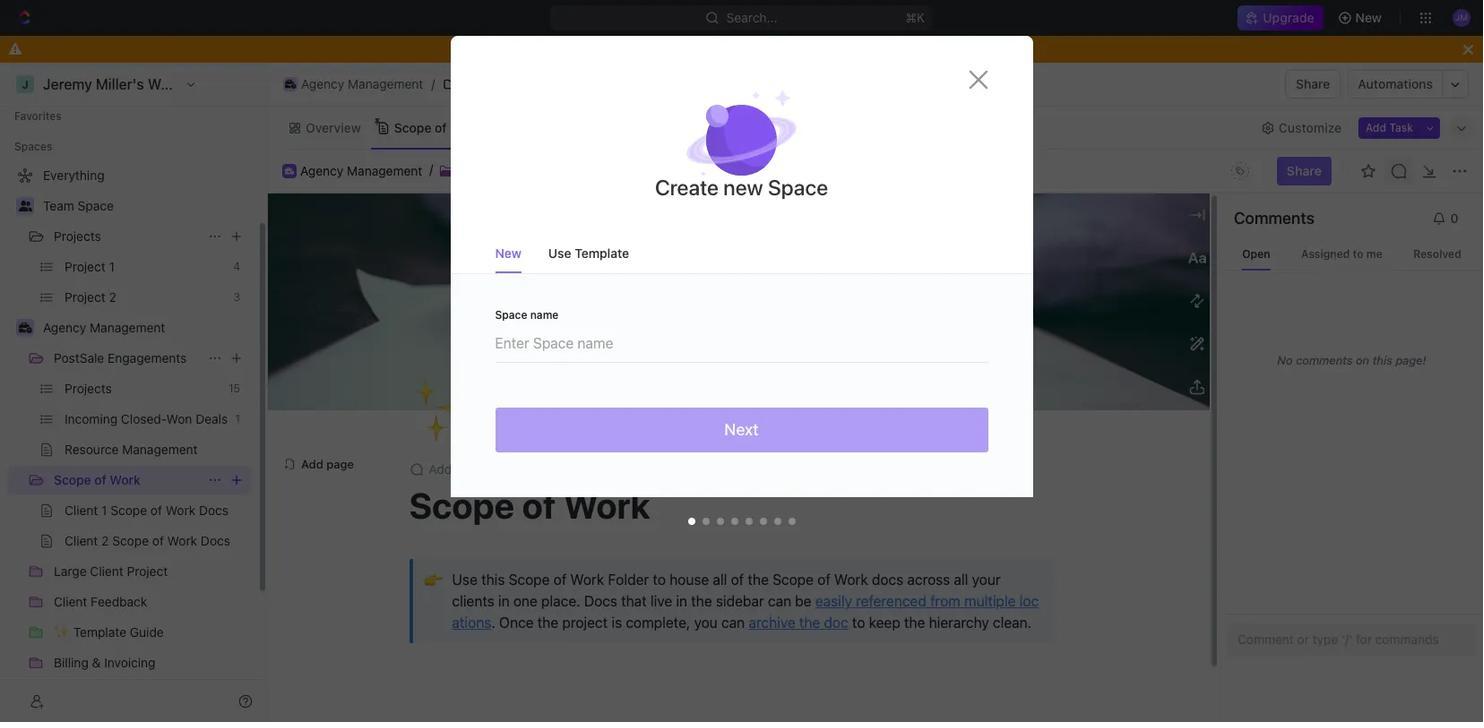 Task type: vqa. For each thing, say whether or not it's contained in the screenshot.
second 'Team Space, ,' element
no



Task type: describe. For each thing, give the bounding box(es) containing it.
to right want
[[628, 41, 640, 56]]

agency for middle agency management link
[[300, 163, 344, 178]]

docs
[[584, 593, 618, 609]]

1 all from the left
[[713, 572, 727, 588]]

space inside sidebar 'navigation'
[[78, 198, 114, 213]]

your
[[972, 572, 1001, 588]]

agency for the bottommost agency management link
[[43, 320, 86, 335]]

folder
[[608, 572, 649, 588]]

sidebar navigation
[[0, 63, 268, 722]]

add for add comment
[[429, 461, 452, 477]]

1 horizontal spatial space
[[495, 308, 527, 322]]

across
[[907, 572, 950, 588]]

add page
[[301, 457, 354, 471]]

from
[[930, 593, 961, 609]]

favorites
[[14, 109, 62, 123]]

. once the project is complete, you can archive the doc to keep the hierarchy clean.
[[492, 615, 1032, 631]]

upgrade
[[1263, 10, 1315, 25]]

page
[[326, 457, 354, 471]]

docs
[[872, 572, 904, 588]]

new inside dialog
[[495, 246, 522, 261]]

create
[[655, 175, 719, 200]]

that
[[621, 593, 647, 609]]

comments
[[1296, 353, 1353, 367]]

comments
[[1234, 209, 1315, 228]]

the down house
[[691, 593, 712, 609]]

template
[[575, 246, 629, 261]]

postsale engagements
[[54, 350, 187, 366]]

👉
[[424, 570, 443, 589]]

overview
[[306, 120, 361, 135]]

of inside tree
[[94, 472, 106, 488]]

next
[[725, 420, 759, 439]]

on
[[1356, 353, 1370, 367]]

use template
[[548, 246, 629, 261]]

one
[[513, 593, 538, 609]]

team space link
[[43, 192, 247, 221]]

assigned
[[1302, 247, 1350, 261]]

the up sidebar
[[748, 572, 769, 588]]

projects
[[54, 229, 101, 244]]

next button
[[495, 408, 988, 453]]

live
[[651, 593, 672, 609]]

comment
[[455, 461, 510, 477]]

doc
[[824, 615, 849, 631]]

place.
[[541, 593, 580, 609]]

1 vertical spatial this
[[1373, 353, 1393, 367]]

2 horizontal spatial space
[[768, 175, 828, 200]]

scope of work for scope of work link to the left
[[54, 472, 141, 488]]

0 horizontal spatial you
[[572, 41, 593, 56]]

do you want to enable browser notifications? enable hide this
[[552, 41, 932, 56]]

page!
[[1396, 353, 1427, 367]]

share button
[[1285, 70, 1341, 99]]

spaces
[[14, 140, 52, 153]]

add for add task
[[1366, 121, 1387, 134]]

name
[[530, 308, 559, 322]]

ations
[[452, 615, 492, 631]]

scope inside tree
[[54, 472, 91, 488]]

hierarchy
[[929, 615, 989, 631]]

favorites button
[[7, 106, 69, 127]]

create new space
[[655, 175, 828, 200]]

search...
[[727, 10, 778, 25]]

customize button
[[1256, 115, 1347, 140]]

is
[[612, 615, 622, 631]]

the down "place."
[[538, 615, 559, 631]]

0 vertical spatial agency management
[[301, 76, 423, 91]]

notifications?
[[738, 41, 818, 56]]

projects link
[[54, 222, 201, 251]]

team
[[43, 198, 74, 213]]

share inside button
[[1296, 76, 1331, 91]]

engagements
[[108, 350, 187, 366]]

add task
[[1366, 121, 1414, 134]]

1 vertical spatial can
[[722, 615, 745, 631]]

to left me
[[1353, 247, 1364, 261]]

complete,
[[626, 615, 691, 631]]

tree inside sidebar 'navigation'
[[7, 161, 251, 722]]

new inside button
[[1356, 10, 1382, 25]]

0 vertical spatial management
[[348, 76, 423, 91]]

loc
[[1020, 593, 1039, 609]]

referenced
[[856, 593, 927, 609]]

no
[[1278, 353, 1293, 367]]

archive the doc link
[[749, 615, 849, 631]]

⌘k
[[906, 10, 926, 25]]

sidebar
[[716, 593, 764, 609]]

use for new
[[548, 246, 572, 261]]

overview link
[[302, 115, 361, 140]]

business time image for middle agency management link
[[285, 167, 294, 175]]



Task type: locate. For each thing, give the bounding box(es) containing it.
automations
[[1358, 76, 1433, 91]]

use up clients
[[452, 572, 478, 588]]

task
[[1390, 121, 1414, 134]]

management inside tree
[[90, 320, 165, 335]]

add left page on the left of the page
[[301, 457, 323, 471]]

1 vertical spatial business time image
[[285, 167, 294, 175]]

enable
[[830, 41, 870, 56]]

you down 'use this scope of work folder to house all of the scope of work docs across all your clients in one place. docs that live in the sidebar can be'
[[694, 615, 718, 631]]

the down the be
[[799, 615, 820, 631]]

add for add page
[[301, 457, 323, 471]]

0 vertical spatial business time image
[[285, 80, 296, 89]]

postsale engagements link
[[54, 344, 201, 373]]

1 vertical spatial agency management
[[300, 163, 423, 178]]

1 vertical spatial you
[[694, 615, 718, 631]]

agency up the postsale
[[43, 320, 86, 335]]

1 vertical spatial share
[[1287, 163, 1322, 178]]

add inside button
[[1366, 121, 1387, 134]]

2 vertical spatial agency management
[[43, 320, 165, 335]]

1 vertical spatial agency
[[300, 163, 344, 178]]

add comment
[[429, 461, 510, 477]]

this right 'on'
[[1373, 353, 1393, 367]]

easily referenced from multiple loc ations
[[452, 593, 1039, 631]]

want
[[596, 41, 625, 56]]

1 vertical spatial use
[[452, 572, 478, 588]]

0 vertical spatial share
[[1296, 76, 1331, 91]]

2 vertical spatial agency
[[43, 320, 86, 335]]

multiple
[[964, 593, 1016, 609]]

1 vertical spatial new
[[495, 246, 522, 261]]

1 horizontal spatial scope of work link
[[391, 115, 481, 140]]

be
[[795, 593, 812, 609]]

this right hide
[[910, 41, 932, 56]]

in right 'live'
[[676, 593, 688, 609]]

0 horizontal spatial use
[[452, 572, 478, 588]]

assigned to me
[[1302, 247, 1383, 261]]

0 vertical spatial use
[[548, 246, 572, 261]]

space name
[[495, 308, 559, 322]]

clients
[[452, 593, 495, 609]]

1 horizontal spatial can
[[768, 593, 792, 609]]

0 vertical spatial can
[[768, 593, 792, 609]]

automations button
[[1349, 71, 1442, 98]]

0 vertical spatial new
[[1356, 10, 1382, 25]]

easily
[[816, 593, 852, 609]]

agency management inside tree
[[43, 320, 165, 335]]

0 horizontal spatial new
[[495, 246, 522, 261]]

you right 'do'
[[572, 41, 593, 56]]

can down sidebar
[[722, 615, 745, 631]]

this
[[910, 41, 932, 56], [1373, 353, 1393, 367], [481, 572, 505, 588]]

add left comment
[[429, 461, 452, 477]]

0 vertical spatial scope of work link
[[391, 115, 481, 140]]

0 horizontal spatial add
[[301, 457, 323, 471]]

work inside tree
[[110, 472, 141, 488]]

management left /
[[348, 76, 423, 91]]

browser
[[687, 41, 735, 56]]

hide
[[879, 41, 907, 56]]

tree
[[7, 161, 251, 722]]

use left template
[[548, 246, 572, 261]]

0 horizontal spatial can
[[722, 615, 745, 631]]

business time image for the bottommost agency management link
[[18, 323, 32, 333]]

project
[[562, 615, 608, 631]]

scope of work for the rightmost scope of work link
[[394, 120, 481, 135]]

2 horizontal spatial add
[[1366, 121, 1387, 134]]

2 vertical spatial agency management link
[[43, 314, 247, 342]]

0 vertical spatial you
[[572, 41, 593, 56]]

add left task
[[1366, 121, 1387, 134]]

new
[[724, 175, 763, 200]]

no comments on this page!
[[1278, 353, 1427, 367]]

share
[[1296, 76, 1331, 91], [1287, 163, 1322, 178]]

1 vertical spatial agency management link
[[300, 163, 423, 179]]

space
[[768, 175, 828, 200], [78, 198, 114, 213], [495, 308, 527, 322]]

this inside 'use this scope of work folder to house all of the scope of work docs across all your clients in one place. docs that live in the sidebar can be'
[[481, 572, 505, 588]]

new up space name
[[495, 246, 522, 261]]

management
[[348, 76, 423, 91], [347, 163, 423, 178], [90, 320, 165, 335]]

archive
[[749, 615, 796, 631]]

easily referenced from multiple loc ations link
[[452, 593, 1039, 631]]

space up projects
[[78, 198, 114, 213]]

agency management down overview on the left top of the page
[[300, 163, 423, 178]]

1 horizontal spatial new
[[1356, 10, 1382, 25]]

agency management link up overview on the left top of the page
[[279, 74, 428, 95]]

1 horizontal spatial use
[[548, 246, 572, 261]]

1 horizontal spatial this
[[910, 41, 932, 56]]

agency
[[301, 76, 344, 91], [300, 163, 344, 178], [43, 320, 86, 335]]

upgrade link
[[1238, 5, 1324, 30]]

the
[[748, 572, 769, 588], [691, 593, 712, 609], [538, 615, 559, 631], [799, 615, 820, 631], [904, 615, 925, 631]]

business time image inside tree
[[18, 323, 32, 333]]

to up 'live'
[[653, 572, 666, 588]]

2 in from the left
[[676, 593, 688, 609]]

/
[[431, 76, 435, 91]]

team space
[[43, 198, 114, 213]]

2 horizontal spatial this
[[1373, 353, 1393, 367]]

1 in from the left
[[498, 593, 510, 609]]

new button
[[1331, 4, 1393, 32]]

in left one
[[498, 593, 510, 609]]

1 vertical spatial management
[[347, 163, 423, 178]]

use inside create new space dialog
[[548, 246, 572, 261]]

space left "name" at the left of page
[[495, 308, 527, 322]]

resolved
[[1414, 247, 1462, 261]]

agency management
[[301, 76, 423, 91], [300, 163, 423, 178], [43, 320, 165, 335]]

use for 👉
[[452, 572, 478, 588]]

can up archive
[[768, 593, 792, 609]]

1 horizontal spatial in
[[676, 593, 688, 609]]

.
[[492, 615, 496, 631]]

to inside 'use this scope of work folder to house all of the scope of work docs across all your clients in one place. docs that live in the sidebar can be'
[[653, 572, 666, 588]]

1 horizontal spatial add
[[429, 461, 452, 477]]

customize
[[1279, 120, 1342, 135]]

1 horizontal spatial all
[[954, 572, 968, 588]]

management down overview on the left top of the page
[[347, 163, 423, 178]]

postsale
[[54, 350, 104, 366]]

0 horizontal spatial space
[[78, 198, 114, 213]]

this up clients
[[481, 572, 505, 588]]

work
[[450, 120, 481, 135], [110, 472, 141, 488], [564, 484, 650, 526], [571, 572, 604, 588], [835, 572, 868, 588]]

agency management link
[[279, 74, 428, 95], [300, 163, 423, 179], [43, 314, 247, 342]]

you
[[572, 41, 593, 56], [694, 615, 718, 631]]

management up postsale engagements link
[[90, 320, 165, 335]]

all up sidebar
[[713, 572, 727, 588]]

do
[[552, 41, 568, 56]]

share down customize button
[[1287, 163, 1322, 178]]

0 horizontal spatial scope of work link
[[54, 466, 201, 495]]

tree containing team space
[[7, 161, 251, 722]]

keep
[[869, 615, 901, 631]]

agency inside tree
[[43, 320, 86, 335]]

scope of work
[[394, 120, 481, 135], [54, 472, 141, 488], [409, 484, 650, 526]]

to
[[628, 41, 640, 56], [1353, 247, 1364, 261], [653, 572, 666, 588], [852, 615, 865, 631]]

agency management up postsale engagements
[[43, 320, 165, 335]]

scope
[[394, 120, 432, 135], [54, 472, 91, 488], [409, 484, 515, 526], [509, 572, 550, 588], [773, 572, 814, 588]]

me
[[1367, 247, 1383, 261]]

share up customize
[[1296, 76, 1331, 91]]

all left your
[[954, 572, 968, 588]]

use this scope of work folder to house all of the scope of work docs across all your clients in one place. docs that live in the sidebar can be
[[452, 572, 1005, 609]]

can inside 'use this scope of work folder to house all of the scope of work docs across all your clients in one place. docs that live in the sidebar can be'
[[768, 593, 792, 609]]

use
[[548, 246, 572, 261], [452, 572, 478, 588]]

all
[[713, 572, 727, 588], [954, 572, 968, 588]]

2 vertical spatial business time image
[[18, 323, 32, 333]]

2 all from the left
[[954, 572, 968, 588]]

of
[[435, 120, 447, 135], [94, 472, 106, 488], [522, 484, 556, 526], [554, 572, 567, 588], [731, 572, 744, 588], [818, 572, 831, 588]]

agency management link up engagements
[[43, 314, 247, 342]]

0 vertical spatial agency management link
[[279, 74, 428, 95]]

create new space dialog
[[450, 36, 1033, 542]]

2 vertical spatial this
[[481, 572, 505, 588]]

add
[[1366, 121, 1387, 134], [301, 457, 323, 471], [429, 461, 452, 477]]

2 vertical spatial management
[[90, 320, 165, 335]]

agency management up overview on the left top of the page
[[301, 76, 423, 91]]

space right new
[[768, 175, 828, 200]]

scope of work link
[[391, 115, 481, 140], [54, 466, 201, 495]]

0 horizontal spatial in
[[498, 593, 510, 609]]

to right doc
[[852, 615, 865, 631]]

add task button
[[1359, 117, 1421, 138]]

user group image
[[18, 201, 32, 212]]

scope of work inside tree
[[54, 472, 141, 488]]

agency up overview on the left top of the page
[[301, 76, 344, 91]]

clean.
[[993, 615, 1032, 631]]

new up automations
[[1356, 10, 1382, 25]]

once
[[499, 615, 534, 631]]

1 horizontal spatial you
[[694, 615, 718, 631]]

0 horizontal spatial this
[[481, 572, 505, 588]]

open
[[1243, 247, 1271, 261]]

0 vertical spatial this
[[910, 41, 932, 56]]

the right "keep"
[[904, 615, 925, 631]]

business time image inside agency management link
[[285, 80, 296, 89]]

house
[[670, 572, 709, 588]]

1 vertical spatial scope of work link
[[54, 466, 201, 495]]

0 horizontal spatial all
[[713, 572, 727, 588]]

agency management link down overview on the left top of the page
[[300, 163, 423, 179]]

use inside 'use this scope of work folder to house all of the scope of work docs across all your clients in one place. docs that live in the sidebar can be'
[[452, 572, 478, 588]]

enable
[[644, 41, 683, 56]]

agency down the overview link
[[300, 163, 344, 178]]

Enter Space na﻿me text field
[[495, 321, 988, 362]]

0 vertical spatial agency
[[301, 76, 344, 91]]

business time image
[[285, 80, 296, 89], [285, 167, 294, 175], [18, 323, 32, 333]]



